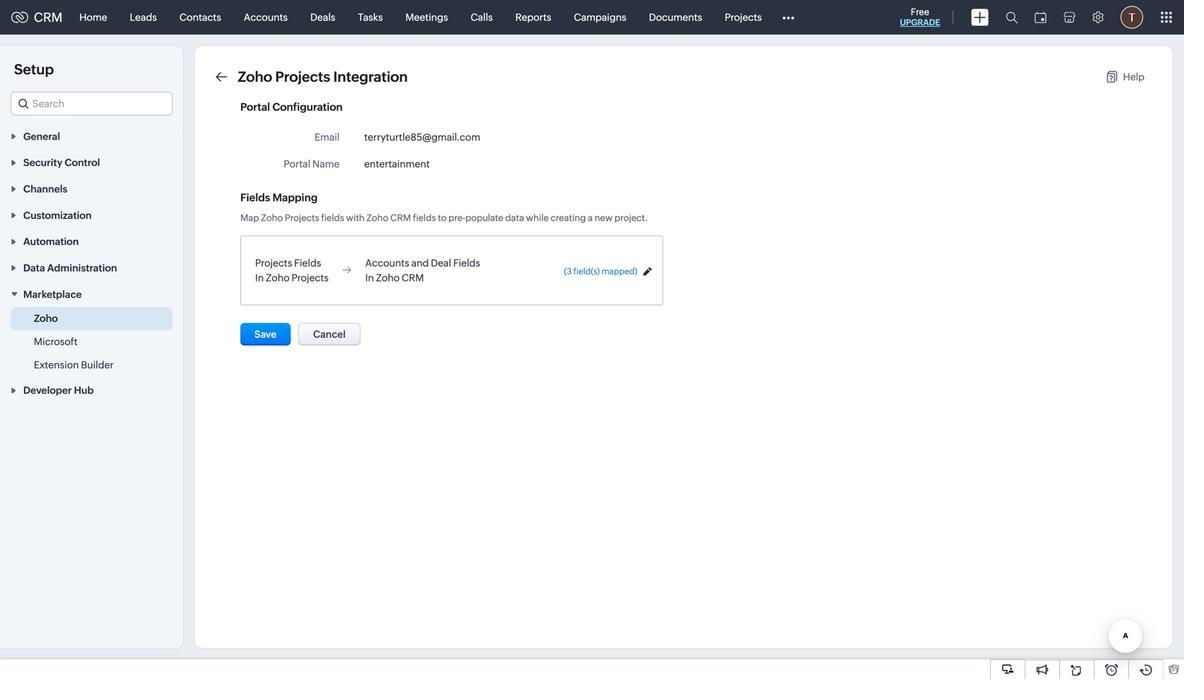 Task type: describe. For each thing, give the bounding box(es) containing it.
customization button
[[0, 202, 183, 228]]

calendar image
[[1035, 12, 1047, 23]]

integration
[[334, 69, 408, 85]]

security control
[[23, 157, 100, 168]]

tasks
[[358, 12, 383, 23]]

upgrade
[[901, 18, 941, 27]]

create menu element
[[963, 0, 998, 34]]

accounts link
[[233, 0, 299, 34]]

field(s)
[[574, 267, 600, 276]]

mapping
[[273, 191, 318, 204]]

extension
[[34, 359, 79, 371]]

( 3 field(s) mapped )
[[564, 267, 638, 276]]

administration
[[47, 262, 117, 274]]

data administration
[[23, 262, 117, 274]]

2 fields from the left
[[413, 213, 436, 223]]

calls link
[[460, 0, 504, 34]]

marketplace
[[23, 289, 82, 300]]

deals
[[311, 12, 336, 23]]

documents
[[649, 12, 703, 23]]

crm for map
[[391, 213, 411, 223]]

Other Modules field
[[774, 6, 804, 29]]

portal for portal name
[[284, 158, 311, 170]]

with
[[346, 213, 365, 223]]

meetings
[[406, 12, 448, 23]]

populate
[[466, 213, 504, 223]]

automation
[[23, 236, 79, 247]]

reports link
[[504, 0, 563, 34]]

logo image
[[11, 12, 28, 23]]

and
[[412, 257, 429, 269]]

)
[[635, 267, 638, 276]]

configuration
[[273, 101, 343, 113]]

zoho inside accounts and deal fields in zoho crm
[[376, 272, 400, 284]]

new
[[595, 213, 613, 223]]

tasks link
[[347, 0, 394, 34]]

projects left other modules field
[[725, 12, 762, 23]]

customization
[[23, 210, 92, 221]]

0 vertical spatial crm
[[34, 10, 62, 25]]

3
[[567, 267, 572, 276]]

entertainment
[[365, 158, 430, 170]]

crm for accounts
[[402, 272, 424, 284]]

security control button
[[0, 149, 183, 175]]

zoho projects integration
[[238, 69, 408, 85]]

leads
[[130, 12, 157, 23]]

save button
[[241, 323, 291, 346]]

developer hub
[[23, 385, 94, 396]]

projects link
[[714, 0, 774, 34]]

accounts and deal fields in zoho crm
[[366, 257, 481, 284]]

calls
[[471, 12, 493, 23]]

in inside projects fields in zoho projects
[[255, 272, 264, 284]]

portal name
[[284, 158, 340, 170]]

contacts
[[180, 12, 221, 23]]

fields inside accounts and deal fields in zoho crm
[[454, 257, 481, 269]]

projects up the "configuration"
[[275, 69, 330, 85]]

reports
[[516, 12, 552, 23]]

builder
[[81, 359, 114, 371]]

profile image
[[1121, 6, 1144, 29]]



Task type: locate. For each thing, give the bounding box(es) containing it.
map
[[241, 213, 259, 223]]

accounts left 'and'
[[366, 257, 410, 269]]

profile element
[[1113, 0, 1153, 34]]

None field
[[11, 92, 173, 116]]

accounts for accounts
[[244, 12, 288, 23]]

crm down 'and'
[[402, 272, 424, 284]]

accounts left deals link
[[244, 12, 288, 23]]

control
[[65, 157, 100, 168]]

documents link
[[638, 0, 714, 34]]

pre-
[[449, 213, 466, 223]]

automation button
[[0, 228, 183, 254]]

contacts link
[[168, 0, 233, 34]]

2 vertical spatial crm
[[402, 272, 424, 284]]

0 vertical spatial portal
[[241, 101, 270, 113]]

mapped
[[602, 267, 635, 276]]

home
[[79, 12, 107, 23]]

zoho inside projects fields in zoho projects
[[266, 272, 290, 284]]

marketplace button
[[0, 281, 183, 307]]

accounts for accounts and deal fields in zoho crm
[[366, 257, 410, 269]]

project.
[[615, 213, 648, 223]]

deals link
[[299, 0, 347, 34]]

fields down mapping
[[294, 257, 321, 269]]

save
[[255, 329, 277, 340]]

2 horizontal spatial fields
[[454, 257, 481, 269]]

fields
[[241, 191, 270, 204], [294, 257, 321, 269], [454, 257, 481, 269]]

map zoho projects fields with zoho crm fields to pre-populate data while creating a new project.
[[241, 213, 648, 223]]

channels
[[23, 183, 67, 195]]

in
[[255, 272, 264, 284], [366, 272, 374, 284]]

0 horizontal spatial fields
[[241, 191, 270, 204]]

crm
[[34, 10, 62, 25], [391, 213, 411, 223], [402, 272, 424, 284]]

a
[[588, 213, 593, 223]]

leads link
[[119, 0, 168, 34]]

projects up cancel button
[[292, 272, 329, 284]]

create menu image
[[972, 9, 990, 26]]

zoho
[[238, 69, 272, 85], [261, 213, 283, 223], [367, 213, 389, 223], [266, 272, 290, 284], [376, 272, 400, 284], [34, 313, 58, 324]]

setup
[[14, 61, 54, 78]]

while
[[526, 213, 549, 223]]

fields
[[321, 213, 344, 223], [413, 213, 436, 223]]

creating
[[551, 213, 586, 223]]

deal
[[431, 257, 452, 269]]

zoho inside marketplace region
[[34, 313, 58, 324]]

portal left the "configuration"
[[241, 101, 270, 113]]

portal left name
[[284, 158, 311, 170]]

crm inside accounts and deal fields in zoho crm
[[402, 272, 424, 284]]

1 horizontal spatial fields
[[413, 213, 436, 223]]

search element
[[998, 0, 1027, 35]]

meetings link
[[394, 0, 460, 34]]

portal for portal configuration
[[241, 101, 270, 113]]

security
[[23, 157, 62, 168]]

data
[[506, 213, 525, 223]]

help
[[1124, 71, 1145, 83]]

search image
[[1007, 11, 1018, 23]]

marketplace region
[[0, 307, 183, 377]]

accounts inside accounts and deal fields in zoho crm
[[366, 257, 410, 269]]

terryturtle85@gmail.com
[[365, 132, 481, 143]]

data administration button
[[0, 254, 183, 281]]

1 in from the left
[[255, 272, 264, 284]]

campaigns
[[574, 12, 627, 23]]

cancel button
[[299, 323, 361, 346]]

1 horizontal spatial portal
[[284, 158, 311, 170]]

fields left to
[[413, 213, 436, 223]]

general button
[[0, 123, 183, 149]]

developer
[[23, 385, 72, 396]]

crm right logo
[[34, 10, 62, 25]]

0 horizontal spatial in
[[255, 272, 264, 284]]

1 vertical spatial accounts
[[366, 257, 410, 269]]

1 vertical spatial crm
[[391, 213, 411, 223]]

crm left to
[[391, 213, 411, 223]]

fields mapping
[[241, 191, 318, 204]]

1 horizontal spatial fields
[[294, 257, 321, 269]]

portal
[[241, 101, 270, 113], [284, 158, 311, 170]]

zoho link
[[34, 311, 58, 325]]

0 vertical spatial accounts
[[244, 12, 288, 23]]

fields left with
[[321, 213, 344, 223]]

projects
[[725, 12, 762, 23], [275, 69, 330, 85], [285, 213, 319, 223], [255, 257, 292, 269], [292, 272, 329, 284]]

projects fields in zoho projects
[[255, 257, 329, 284]]

Search text field
[[11, 92, 172, 115]]

hub
[[74, 385, 94, 396]]

projects down map
[[255, 257, 292, 269]]

home link
[[68, 0, 119, 34]]

channels button
[[0, 175, 183, 202]]

1 horizontal spatial in
[[366, 272, 374, 284]]

extension builder
[[34, 359, 114, 371]]

microsoft link
[[34, 335, 78, 349]]

cancel
[[313, 329, 346, 340]]

microsoft
[[34, 336, 78, 347]]

data
[[23, 262, 45, 274]]

in inside accounts and deal fields in zoho crm
[[366, 272, 374, 284]]

crm link
[[11, 10, 62, 25]]

(
[[564, 267, 567, 276]]

name
[[313, 158, 340, 170]]

free
[[911, 7, 930, 17]]

fields inside projects fields in zoho projects
[[294, 257, 321, 269]]

0 horizontal spatial fields
[[321, 213, 344, 223]]

campaigns link
[[563, 0, 638, 34]]

portal configuration
[[241, 101, 343, 113]]

to
[[438, 213, 447, 223]]

free upgrade
[[901, 7, 941, 27]]

developer hub button
[[0, 377, 183, 403]]

email
[[315, 132, 340, 143]]

1 horizontal spatial accounts
[[366, 257, 410, 269]]

0 horizontal spatial accounts
[[244, 12, 288, 23]]

1 fields from the left
[[321, 213, 344, 223]]

general
[[23, 131, 60, 142]]

fields up map
[[241, 191, 270, 204]]

fields right deal
[[454, 257, 481, 269]]

accounts
[[244, 12, 288, 23], [366, 257, 410, 269]]

1 vertical spatial portal
[[284, 158, 311, 170]]

0 horizontal spatial portal
[[241, 101, 270, 113]]

projects down mapping
[[285, 213, 319, 223]]

2 in from the left
[[366, 272, 374, 284]]



Task type: vqa. For each thing, say whether or not it's contained in the screenshot.
top CRM
yes



